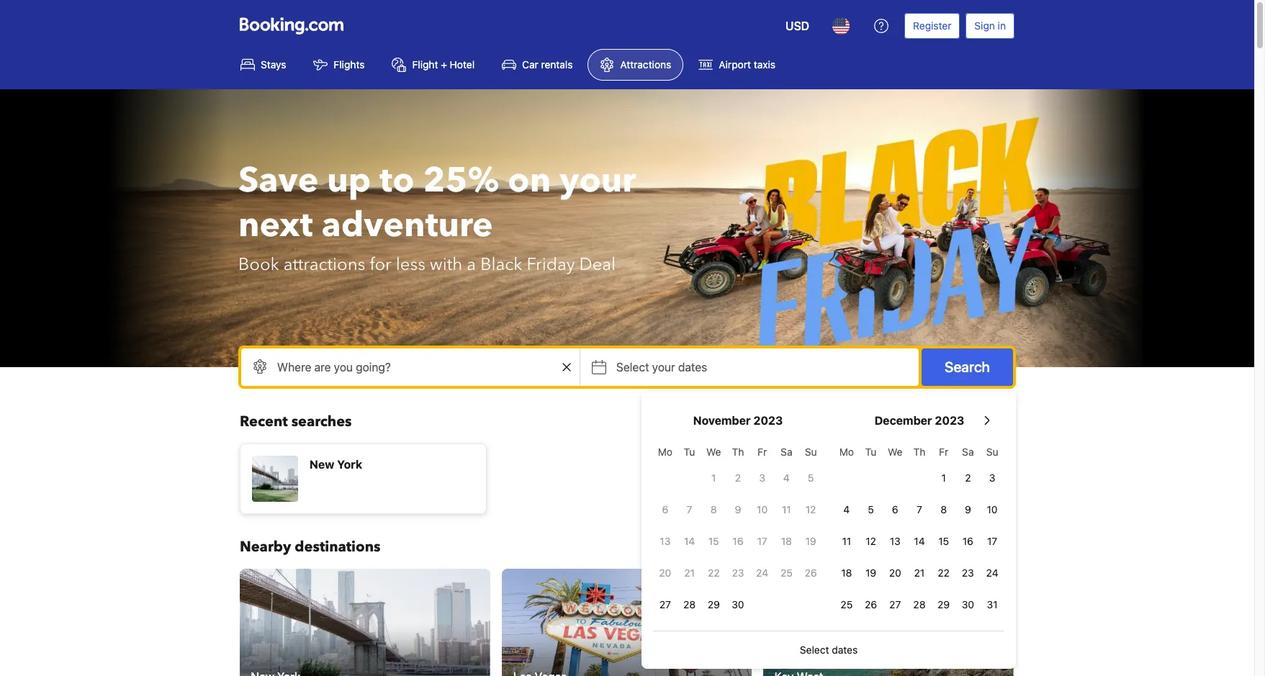 Task type: vqa. For each thing, say whether or not it's contained in the screenshot.
11 November 2023 checkbox
yes



Task type: locate. For each thing, give the bounding box(es) containing it.
0 horizontal spatial 13
[[660, 535, 671, 547]]

2023 for december 2023
[[935, 414, 964, 427]]

11 inside checkbox
[[842, 535, 851, 547]]

23
[[732, 567, 744, 579], [962, 567, 974, 579]]

0 horizontal spatial 2023
[[753, 414, 783, 427]]

0 horizontal spatial th
[[732, 446, 744, 458]]

sa for december 2023
[[962, 446, 974, 458]]

attractions
[[284, 253, 365, 276]]

29
[[708, 598, 720, 611], [938, 598, 950, 611]]

dates down the 25 december 2023 option
[[832, 644, 858, 656]]

14 November 2023 checkbox
[[677, 527, 702, 556]]

1 2023 from the left
[[753, 414, 783, 427]]

9 for 9 december 2023 option
[[965, 503, 971, 516]]

stays
[[261, 58, 286, 71]]

tu
[[684, 446, 695, 458], [865, 446, 877, 458]]

30 December 2023 checkbox
[[956, 590, 980, 619]]

2023 right november
[[753, 414, 783, 427]]

sa up 4 option
[[781, 446, 792, 458]]

19 for the 19 checkbox on the bottom
[[865, 567, 876, 579]]

2 su from the left
[[986, 446, 998, 458]]

17 inside checkbox
[[757, 535, 767, 547]]

21 for 21 december 2023 'checkbox'
[[914, 567, 925, 579]]

0 horizontal spatial 27
[[659, 598, 671, 611]]

9
[[735, 503, 741, 516], [965, 503, 971, 516]]

3
[[759, 472, 765, 484], [989, 472, 995, 484]]

4 inside 4 'checkbox'
[[843, 503, 850, 516]]

2 2023 from the left
[[935, 414, 964, 427]]

4
[[783, 472, 790, 484], [843, 503, 850, 516]]

23 November 2023 checkbox
[[726, 559, 750, 588]]

1 horizontal spatial 21
[[914, 567, 925, 579]]

1 horizontal spatial 10
[[987, 503, 998, 516]]

24
[[756, 567, 768, 579], [986, 567, 998, 579]]

1 horizontal spatial 2023
[[935, 414, 964, 427]]

next
[[238, 202, 313, 249]]

2 1 from the left
[[941, 472, 946, 484]]

taxis
[[754, 58, 775, 71]]

0 horizontal spatial 16
[[733, 535, 743, 547]]

select dates
[[800, 644, 858, 656]]

0 horizontal spatial your
[[560, 157, 636, 204]]

1 horizontal spatial 6
[[892, 503, 898, 516]]

2 23 from the left
[[962, 567, 974, 579]]

24 for 24 december 2023 checkbox
[[986, 567, 998, 579]]

22 December 2023 checkbox
[[932, 559, 956, 588]]

13 left 14 'option'
[[890, 535, 901, 547]]

1 30 from the left
[[732, 598, 744, 611]]

0 horizontal spatial 14
[[684, 535, 695, 547]]

15 right 14 'option'
[[938, 535, 949, 547]]

1 horizontal spatial 9
[[965, 503, 971, 516]]

2 mo from the left
[[839, 446, 854, 458]]

1 for december
[[941, 472, 946, 484]]

1 17 from the left
[[757, 535, 767, 547]]

mo up 4 'checkbox' at the bottom
[[839, 446, 854, 458]]

23 for 23 checkbox
[[962, 567, 974, 579]]

12 right '11 december 2023' checkbox
[[866, 535, 876, 547]]

we for november
[[706, 446, 721, 458]]

27 for 27 december 2023 'option'
[[889, 598, 901, 611]]

0 horizontal spatial 22
[[708, 567, 720, 579]]

th down december 2023
[[913, 446, 925, 458]]

1 horizontal spatial 8
[[941, 503, 947, 516]]

4 for 4 'checkbox' at the bottom
[[843, 503, 850, 516]]

11 inside checkbox
[[782, 503, 791, 516]]

18 left the 19 checkbox on the bottom
[[841, 567, 852, 579]]

7 right 6 november 2023 checkbox
[[687, 503, 692, 516]]

1 16 from the left
[[733, 535, 743, 547]]

17 right 16 option
[[987, 535, 997, 547]]

27 left "28 november 2023" option
[[659, 598, 671, 611]]

14 for 14 'checkbox'
[[684, 535, 695, 547]]

7
[[687, 503, 692, 516], [917, 503, 922, 516]]

0 horizontal spatial 30
[[732, 598, 744, 611]]

29 for 29 checkbox
[[708, 598, 720, 611]]

1 December 2023 checkbox
[[932, 464, 956, 492]]

1 th from the left
[[732, 446, 744, 458]]

0 horizontal spatial 4
[[783, 472, 790, 484]]

14 left 15 december 2023 option
[[914, 535, 925, 547]]

27 right 26 december 2023 checkbox
[[889, 598, 901, 611]]

1 horizontal spatial 24
[[986, 567, 998, 579]]

1 vertical spatial your
[[652, 361, 675, 374]]

0 horizontal spatial 15
[[708, 535, 719, 547]]

fr
[[758, 446, 767, 458], [939, 446, 948, 458]]

1 7 from the left
[[687, 503, 692, 516]]

7 left 8 option
[[917, 503, 922, 516]]

9 left 10 november 2023 checkbox
[[735, 503, 741, 516]]

25 right 24 option
[[780, 567, 793, 579]]

25 left 26 december 2023 checkbox
[[841, 598, 853, 611]]

2 right 1 checkbox
[[965, 472, 971, 484]]

th up 2 option
[[732, 446, 744, 458]]

0 vertical spatial 5
[[808, 472, 814, 484]]

2 21 from the left
[[914, 567, 925, 579]]

8 right 7 december 2023 checkbox
[[941, 503, 947, 516]]

3 for december 2023
[[989, 472, 995, 484]]

1 3 from the left
[[759, 472, 765, 484]]

11 right 10 november 2023 checkbox
[[782, 503, 791, 516]]

2 9 from the left
[[965, 503, 971, 516]]

we
[[706, 446, 721, 458], [888, 446, 903, 458]]

30 for 30 december 2023 "checkbox"
[[962, 598, 974, 611]]

1 23 from the left
[[732, 567, 744, 579]]

15 November 2023 checkbox
[[702, 527, 726, 556]]

5
[[808, 472, 814, 484], [868, 503, 874, 516]]

26 right 25 november 2023 option
[[805, 567, 817, 579]]

tu down december
[[865, 446, 877, 458]]

2 10 from the left
[[987, 503, 998, 516]]

5 right 4 'checkbox' at the bottom
[[868, 503, 874, 516]]

5 inside 'option'
[[868, 503, 874, 516]]

1 vertical spatial 12
[[866, 535, 876, 547]]

11 for '11 december 2023' checkbox
[[842, 535, 851, 547]]

0 horizontal spatial grid
[[653, 438, 823, 619]]

adventure
[[321, 202, 493, 249]]

16 for 16 november 2023 option
[[733, 535, 743, 547]]

2 14 from the left
[[914, 535, 925, 547]]

0 horizontal spatial 17
[[757, 535, 767, 547]]

2 16 from the left
[[963, 535, 973, 547]]

3 inside option
[[759, 472, 765, 484]]

23 right 22 checkbox at the bottom of the page
[[962, 567, 974, 579]]

18 December 2023 checkbox
[[835, 559, 859, 588]]

1 horizontal spatial 30
[[962, 598, 974, 611]]

16
[[733, 535, 743, 547], [963, 535, 973, 547]]

23 right the 22 option at the bottom right
[[732, 567, 744, 579]]

0 horizontal spatial tu
[[684, 446, 695, 458]]

your
[[560, 157, 636, 204], [652, 361, 675, 374]]

1 21 from the left
[[684, 567, 695, 579]]

1 horizontal spatial su
[[986, 446, 998, 458]]

11 left 12 december 2023 option
[[842, 535, 851, 547]]

save
[[238, 157, 319, 204]]

27 inside 'option'
[[889, 598, 901, 611]]

0 horizontal spatial dates
[[678, 361, 707, 374]]

17 November 2023 checkbox
[[750, 527, 774, 556]]

25 inside option
[[841, 598, 853, 611]]

2 24 from the left
[[986, 567, 998, 579]]

1 10 from the left
[[757, 503, 768, 516]]

25 November 2023 checkbox
[[774, 559, 799, 588]]

1 horizontal spatial 1
[[941, 472, 946, 484]]

26 inside option
[[805, 567, 817, 579]]

1 horizontal spatial 3
[[989, 472, 995, 484]]

1 horizontal spatial 20
[[889, 567, 901, 579]]

sa
[[781, 446, 792, 458], [962, 446, 974, 458]]

19
[[805, 535, 816, 547], [865, 567, 876, 579]]

we down december
[[888, 446, 903, 458]]

december 2023
[[875, 414, 964, 427]]

17 for 17 checkbox
[[757, 535, 767, 547]]

5 for the 5 november 2023 option
[[808, 472, 814, 484]]

12 right 11 checkbox
[[806, 503, 816, 516]]

10 left 11 checkbox
[[757, 503, 768, 516]]

2 th from the left
[[913, 446, 925, 458]]

2 28 from the left
[[913, 598, 926, 611]]

2 fr from the left
[[939, 446, 948, 458]]

flight + hotel link
[[380, 49, 487, 81]]

0 vertical spatial 4
[[783, 472, 790, 484]]

6 left 7 december 2023 checkbox
[[892, 503, 898, 516]]

1 horizontal spatial fr
[[939, 446, 948, 458]]

7 December 2023 checkbox
[[907, 495, 932, 524]]

2 sa from the left
[[962, 446, 974, 458]]

1 24 from the left
[[756, 567, 768, 579]]

1 vertical spatial 18
[[841, 567, 852, 579]]

24 right 23 checkbox
[[986, 567, 998, 579]]

30 November 2023 checkbox
[[726, 590, 750, 619]]

2 30 from the left
[[962, 598, 974, 611]]

0 horizontal spatial 5
[[808, 472, 814, 484]]

0 vertical spatial 25
[[780, 567, 793, 579]]

22 right '21 november 2023' 'option'
[[708, 567, 720, 579]]

mo up 6 november 2023 checkbox
[[658, 446, 672, 458]]

27 November 2023 checkbox
[[653, 590, 677, 619]]

2 inside option
[[965, 472, 971, 484]]

14 inside 'option'
[[914, 535, 925, 547]]

su for december 2023
[[986, 446, 998, 458]]

1 fr from the left
[[758, 446, 767, 458]]

1 horizontal spatial sa
[[962, 446, 974, 458]]

16 right 15 december 2023 option
[[963, 535, 973, 547]]

0 horizontal spatial fr
[[758, 446, 767, 458]]

29 right "28 november 2023" option
[[708, 598, 720, 611]]

20 inside checkbox
[[659, 567, 671, 579]]

5 right 4 option
[[808, 472, 814, 484]]

16 left 17 checkbox
[[733, 535, 743, 547]]

21 right "20" checkbox in the right bottom of the page
[[684, 567, 695, 579]]

we up 1 november 2023 checkbox
[[706, 446, 721, 458]]

0 horizontal spatial select
[[616, 361, 649, 374]]

1 vertical spatial 4
[[843, 503, 850, 516]]

1 1 from the left
[[711, 472, 716, 484]]

30 right 29 december 2023 checkbox
[[962, 598, 974, 611]]

2 29 from the left
[[938, 598, 950, 611]]

21 inside 'checkbox'
[[914, 567, 925, 579]]

1 horizontal spatial we
[[888, 446, 903, 458]]

fr up 1 checkbox
[[939, 446, 948, 458]]

6 inside checkbox
[[662, 503, 668, 516]]

1 horizontal spatial 26
[[865, 598, 877, 611]]

0 horizontal spatial 8
[[711, 503, 717, 516]]

sign
[[974, 19, 995, 32]]

1 horizontal spatial 13
[[890, 535, 901, 547]]

2 22 from the left
[[938, 567, 950, 579]]

13
[[660, 535, 671, 547], [890, 535, 901, 547]]

1 14 from the left
[[684, 535, 695, 547]]

22 inside the 22 option
[[708, 567, 720, 579]]

26 November 2023 checkbox
[[799, 559, 823, 588]]

21 November 2023 checkbox
[[677, 559, 702, 588]]

1 horizontal spatial tu
[[865, 446, 877, 458]]

2 6 from the left
[[892, 503, 898, 516]]

3 right 2 option
[[759, 472, 765, 484]]

16 for 16 option
[[963, 535, 973, 547]]

23 inside 23 november 2023 option
[[732, 567, 744, 579]]

1 9 from the left
[[735, 503, 741, 516]]

su for november 2023
[[805, 446, 817, 458]]

select for select dates
[[800, 644, 829, 656]]

4 right 3 november 2023 option
[[783, 472, 790, 484]]

1 vertical spatial 19
[[865, 567, 876, 579]]

1 horizontal spatial th
[[913, 446, 925, 458]]

less
[[396, 253, 425, 276]]

1 horizontal spatial grid
[[835, 438, 1004, 619]]

1 left 2 option
[[711, 472, 716, 484]]

1 29 from the left
[[708, 598, 720, 611]]

12 for 12 december 2023 option
[[866, 535, 876, 547]]

new
[[310, 458, 334, 471]]

8
[[711, 503, 717, 516], [941, 503, 947, 516]]

1 horizontal spatial 25
[[841, 598, 853, 611]]

select your dates
[[616, 361, 707, 374]]

1 2 from the left
[[735, 472, 741, 484]]

su up the 5 november 2023 option
[[805, 446, 817, 458]]

25
[[780, 567, 793, 579], [841, 598, 853, 611]]

1 horizontal spatial 4
[[843, 503, 850, 516]]

0 horizontal spatial 19
[[805, 535, 816, 547]]

0 horizontal spatial 25
[[780, 567, 793, 579]]

28 December 2023 checkbox
[[907, 590, 932, 619]]

fr up 3 november 2023 option
[[758, 446, 767, 458]]

0 horizontal spatial 28
[[683, 598, 696, 611]]

30 inside option
[[732, 598, 744, 611]]

grid
[[653, 438, 823, 619], [835, 438, 1004, 619]]

14 right 13 option
[[684, 535, 695, 547]]

up
[[327, 157, 371, 204]]

1 vertical spatial 5
[[868, 503, 874, 516]]

22 inside 22 checkbox
[[938, 567, 950, 579]]

1 horizontal spatial 28
[[913, 598, 926, 611]]

19 November 2023 checkbox
[[799, 527, 823, 556]]

+
[[441, 58, 447, 71]]

2 for november
[[735, 472, 741, 484]]

4 November 2023 checkbox
[[774, 464, 799, 492]]

1 mo from the left
[[658, 446, 672, 458]]

26 right the 25 december 2023 option
[[865, 598, 877, 611]]

15
[[708, 535, 719, 547], [938, 535, 949, 547]]

2 7 from the left
[[917, 503, 922, 516]]

14 inside 'checkbox'
[[684, 535, 695, 547]]

th
[[732, 446, 744, 458], [913, 446, 925, 458]]

30
[[732, 598, 744, 611], [962, 598, 974, 611]]

nearby destinations
[[240, 537, 381, 557]]

1 su from the left
[[805, 446, 817, 458]]

24 inside checkbox
[[986, 567, 998, 579]]

11 November 2023 checkbox
[[774, 495, 799, 524]]

0 vertical spatial your
[[560, 157, 636, 204]]

28 right 27 december 2023 'option'
[[913, 598, 926, 611]]

th for november
[[732, 446, 744, 458]]

0 horizontal spatial 1
[[711, 472, 716, 484]]

8 December 2023 checkbox
[[932, 495, 956, 524]]

1 vertical spatial 26
[[865, 598, 877, 611]]

2 tu from the left
[[865, 446, 877, 458]]

1 horizontal spatial 27
[[889, 598, 901, 611]]

1 horizontal spatial 16
[[963, 535, 973, 547]]

1 horizontal spatial 11
[[842, 535, 851, 547]]

28 inside option
[[683, 598, 696, 611]]

1 vertical spatial 11
[[842, 535, 851, 547]]

6
[[662, 503, 668, 516], [892, 503, 898, 516]]

1 6 from the left
[[662, 503, 668, 516]]

6 December 2023 checkbox
[[883, 495, 907, 524]]

flights link
[[301, 49, 377, 81]]

1 horizontal spatial 23
[[962, 567, 974, 579]]

30 right 29 checkbox
[[732, 598, 744, 611]]

1 horizontal spatial 17
[[987, 535, 997, 547]]

28 inside checkbox
[[913, 598, 926, 611]]

10 inside 10 "option"
[[987, 503, 998, 516]]

24 left 25 november 2023 option
[[756, 567, 768, 579]]

5 for 5 'option'
[[868, 503, 874, 516]]

20 December 2023 checkbox
[[883, 559, 907, 588]]

1 horizontal spatial 15
[[938, 535, 949, 547]]

1 tu from the left
[[684, 446, 695, 458]]

2 3 from the left
[[989, 472, 995, 484]]

su
[[805, 446, 817, 458], [986, 446, 998, 458]]

19 inside the 19 checkbox
[[865, 567, 876, 579]]

0 horizontal spatial mo
[[658, 446, 672, 458]]

7 inside checkbox
[[917, 503, 922, 516]]

26
[[805, 567, 817, 579], [865, 598, 877, 611]]

2 15 from the left
[[938, 535, 949, 547]]

0 horizontal spatial 26
[[805, 567, 817, 579]]

dates
[[678, 361, 707, 374], [832, 644, 858, 656]]

29 right 28 december 2023 checkbox
[[938, 598, 950, 611]]

10 right 9 december 2023 option
[[987, 503, 998, 516]]

booking.com image
[[240, 17, 343, 35]]

8 left 9 'option'
[[711, 503, 717, 516]]

flight
[[412, 58, 438, 71]]

0 horizontal spatial 21
[[684, 567, 695, 579]]

14
[[684, 535, 695, 547], [914, 535, 925, 547]]

mo
[[658, 446, 672, 458], [839, 446, 854, 458]]

1 horizontal spatial 14
[[914, 535, 925, 547]]

2 grid from the left
[[835, 438, 1004, 619]]

12 November 2023 checkbox
[[799, 495, 823, 524]]

3 right 2 december 2023 option
[[989, 472, 995, 484]]

2 for december
[[965, 472, 971, 484]]

1 we from the left
[[706, 446, 721, 458]]

9 right 8 option
[[965, 503, 971, 516]]

22
[[708, 567, 720, 579], [938, 567, 950, 579]]

0 horizontal spatial su
[[805, 446, 817, 458]]

0 horizontal spatial 23
[[732, 567, 744, 579]]

1 horizontal spatial 5
[[868, 503, 874, 516]]

25 for the 25 december 2023 option
[[841, 598, 853, 611]]

airport taxis link
[[686, 49, 788, 81]]

9 December 2023 checkbox
[[956, 495, 980, 524]]

1 horizontal spatial 29
[[938, 598, 950, 611]]

1 grid from the left
[[653, 438, 823, 619]]

22 November 2023 checkbox
[[702, 559, 726, 588]]

1 27 from the left
[[659, 598, 671, 611]]

13 inside option
[[890, 535, 901, 547]]

0 horizontal spatial 29
[[708, 598, 720, 611]]

flight + hotel
[[412, 58, 475, 71]]

1 left 2 december 2023 option
[[941, 472, 946, 484]]

2 27 from the left
[[889, 598, 901, 611]]

25 for 25 november 2023 option
[[780, 567, 793, 579]]

mo for november
[[658, 446, 672, 458]]

0 vertical spatial 19
[[805, 535, 816, 547]]

12 inside 12 november 2023 'option'
[[806, 503, 816, 516]]

2 inside option
[[735, 472, 741, 484]]

6 left 7 november 2023 option
[[662, 503, 668, 516]]

su up 3 checkbox
[[986, 446, 998, 458]]

21 right 20 december 2023 option
[[914, 567, 925, 579]]

4 left 5 'option'
[[843, 503, 850, 516]]

1 20 from the left
[[659, 567, 671, 579]]

27
[[659, 598, 671, 611], [889, 598, 901, 611]]

new york image
[[240, 569, 490, 676]]

6 inside option
[[892, 503, 898, 516]]

10
[[757, 503, 768, 516], [987, 503, 998, 516]]

29 for 29 december 2023 checkbox
[[938, 598, 950, 611]]

2 December 2023 checkbox
[[956, 464, 980, 492]]

0 horizontal spatial 12
[[806, 503, 816, 516]]

0 horizontal spatial 24
[[756, 567, 768, 579]]

0 horizontal spatial 20
[[659, 567, 671, 579]]

1 sa from the left
[[781, 446, 792, 458]]

2 20 from the left
[[889, 567, 901, 579]]

20 right the 19 checkbox on the bottom
[[889, 567, 901, 579]]

1 horizontal spatial 19
[[865, 567, 876, 579]]

1 13 from the left
[[660, 535, 671, 547]]

0 vertical spatial 12
[[806, 503, 816, 516]]

26 inside checkbox
[[865, 598, 877, 611]]

22 left 23 checkbox
[[938, 567, 950, 579]]

10 inside 10 november 2023 checkbox
[[757, 503, 768, 516]]

17 right 16 november 2023 option
[[757, 535, 767, 547]]

1 22 from the left
[[708, 567, 720, 579]]

dates up november
[[678, 361, 707, 374]]

20 inside option
[[889, 567, 901, 579]]

0 vertical spatial 18
[[781, 535, 792, 547]]

25 inside option
[[780, 567, 793, 579]]

5 inside option
[[808, 472, 814, 484]]

20 left '21 november 2023' 'option'
[[659, 567, 671, 579]]

6 November 2023 checkbox
[[653, 495, 677, 524]]

0 horizontal spatial 7
[[687, 503, 692, 516]]

26 December 2023 checkbox
[[859, 590, 883, 619]]

0 horizontal spatial 9
[[735, 503, 741, 516]]

recent
[[240, 412, 288, 431]]

27 inside checkbox
[[659, 598, 671, 611]]

to
[[380, 157, 414, 204]]

30 inside "checkbox"
[[962, 598, 974, 611]]

tu down november
[[684, 446, 695, 458]]

11
[[782, 503, 791, 516], [842, 535, 851, 547]]

0 horizontal spatial we
[[706, 446, 721, 458]]

12 inside 12 december 2023 option
[[866, 535, 876, 547]]

airport taxis
[[719, 58, 775, 71]]

1 vertical spatial select
[[800, 644, 829, 656]]

21 inside 'option'
[[684, 567, 695, 579]]

28 right the '27 november 2023' checkbox
[[683, 598, 696, 611]]

13 left 14 'checkbox'
[[660, 535, 671, 547]]

grid for november
[[653, 438, 823, 619]]

1 horizontal spatial 2
[[965, 472, 971, 484]]

4 inside 4 option
[[783, 472, 790, 484]]

2023
[[753, 414, 783, 427], [935, 414, 964, 427]]

20
[[659, 567, 671, 579], [889, 567, 901, 579]]

5 November 2023 checkbox
[[799, 464, 823, 492]]

22 for 22 checkbox at the bottom of the page
[[938, 567, 950, 579]]

23 inside 23 checkbox
[[962, 567, 974, 579]]

2 17 from the left
[[987, 535, 997, 547]]

17 inside checkbox
[[987, 535, 997, 547]]

1 15 from the left
[[708, 535, 719, 547]]

28
[[683, 598, 696, 611], [913, 598, 926, 611]]

december
[[875, 414, 932, 427]]

2 2 from the left
[[965, 472, 971, 484]]

2023 right december
[[935, 414, 964, 427]]

attractions link
[[588, 49, 684, 81]]

1 horizontal spatial mo
[[839, 446, 854, 458]]

12
[[806, 503, 816, 516], [866, 535, 876, 547]]

hotel
[[450, 58, 475, 71]]

3 inside checkbox
[[989, 472, 995, 484]]

1 28 from the left
[[683, 598, 696, 611]]

1 vertical spatial 25
[[841, 598, 853, 611]]

2 we from the left
[[888, 446, 903, 458]]

24 inside option
[[756, 567, 768, 579]]

1 horizontal spatial your
[[652, 361, 675, 374]]

1 horizontal spatial 22
[[938, 567, 950, 579]]

21
[[684, 567, 695, 579], [914, 567, 925, 579]]

tu for december
[[865, 446, 877, 458]]

0 horizontal spatial 2
[[735, 472, 741, 484]]

7 inside option
[[687, 503, 692, 516]]

1 horizontal spatial select
[[800, 644, 829, 656]]

select
[[616, 361, 649, 374], [800, 644, 829, 656]]

2 November 2023 checkbox
[[726, 464, 750, 492]]

27 for the '27 november 2023' checkbox
[[659, 598, 671, 611]]

1 November 2023 checkbox
[[702, 464, 726, 492]]

2
[[735, 472, 741, 484], [965, 472, 971, 484]]

19 inside 19 november 2023 checkbox
[[805, 535, 816, 547]]

0 vertical spatial 26
[[805, 567, 817, 579]]

9 November 2023 checkbox
[[726, 495, 750, 524]]

0 vertical spatial 11
[[782, 503, 791, 516]]

9 inside option
[[965, 503, 971, 516]]

1
[[711, 472, 716, 484], [941, 472, 946, 484]]

2 13 from the left
[[890, 535, 901, 547]]

17
[[757, 535, 767, 547], [987, 535, 997, 547]]

sa up 2 december 2023 option
[[962, 446, 974, 458]]

2 right 1 november 2023 checkbox
[[735, 472, 741, 484]]

1 horizontal spatial dates
[[832, 644, 858, 656]]

21 December 2023 checkbox
[[907, 559, 932, 588]]

18 right 17 checkbox
[[781, 535, 792, 547]]

18
[[781, 535, 792, 547], [841, 567, 852, 579]]

1 horizontal spatial 12
[[866, 535, 876, 547]]

nearby
[[240, 537, 291, 557]]

9 inside 'option'
[[735, 503, 741, 516]]

15 left 16 november 2023 option
[[708, 535, 719, 547]]

13 inside option
[[660, 535, 671, 547]]

0 horizontal spatial sa
[[781, 446, 792, 458]]



Task type: describe. For each thing, give the bounding box(es) containing it.
for
[[370, 253, 392, 276]]

25%
[[423, 157, 499, 204]]

save up to 25% on your next adventure book attractions for less with a black friday deal
[[238, 157, 636, 276]]

23 December 2023 checkbox
[[956, 559, 980, 588]]

november
[[693, 414, 751, 427]]

0 vertical spatial dates
[[678, 361, 707, 374]]

usd button
[[777, 9, 818, 43]]

3 November 2023 checkbox
[[750, 464, 774, 492]]

29 November 2023 checkbox
[[702, 590, 726, 619]]

9 for 9 'option'
[[735, 503, 741, 516]]

26 for 26 november 2023 option
[[805, 567, 817, 579]]

14 December 2023 checkbox
[[907, 527, 932, 556]]

28 for "28 november 2023" option
[[683, 598, 696, 611]]

13 for 13 option
[[660, 535, 671, 547]]

a
[[467, 253, 476, 276]]

register
[[913, 19, 951, 32]]

28 for 28 december 2023 checkbox
[[913, 598, 926, 611]]

1 for november
[[711, 472, 716, 484]]

6 for 6 option
[[892, 503, 898, 516]]

3 December 2023 checkbox
[[980, 464, 1004, 492]]

6 for 6 november 2023 checkbox
[[662, 503, 668, 516]]

fr for december
[[939, 446, 948, 458]]

sign in
[[974, 19, 1006, 32]]

mo for december
[[839, 446, 854, 458]]

27 December 2023 checkbox
[[883, 590, 907, 619]]

destinations
[[295, 537, 381, 557]]

car
[[522, 58, 538, 71]]

1 horizontal spatial 18
[[841, 567, 852, 579]]

with
[[430, 253, 463, 276]]

rentals
[[541, 58, 573, 71]]

deal
[[579, 253, 616, 276]]

attractions
[[620, 58, 671, 71]]

select for select your dates
[[616, 361, 649, 374]]

7 November 2023 checkbox
[[677, 495, 702, 524]]

new york link
[[240, 444, 486, 514]]

15 December 2023 checkbox
[[932, 527, 956, 556]]

25 December 2023 checkbox
[[835, 590, 859, 619]]

searches
[[291, 412, 352, 431]]

12 December 2023 checkbox
[[859, 527, 883, 556]]

key west image
[[763, 569, 1014, 676]]

register link
[[904, 13, 960, 39]]

12 for 12 november 2023 'option'
[[806, 503, 816, 516]]

sa for november 2023
[[781, 446, 792, 458]]

4 December 2023 checkbox
[[835, 495, 859, 524]]

24 December 2023 checkbox
[[980, 559, 1004, 588]]

31 December 2023 checkbox
[[980, 590, 1004, 619]]

17 for 17 checkbox at the right of the page
[[987, 535, 997, 547]]

11 for 11 checkbox
[[782, 503, 791, 516]]

31
[[987, 598, 998, 611]]

10 November 2023 checkbox
[[750, 495, 774, 524]]

3 for november 2023
[[759, 472, 765, 484]]

28 November 2023 checkbox
[[677, 590, 702, 619]]

10 for 10 "option"
[[987, 503, 998, 516]]

new york
[[310, 458, 362, 471]]

th for december
[[913, 446, 925, 458]]

10 December 2023 checkbox
[[980, 495, 1004, 524]]

24 for 24 option
[[756, 567, 768, 579]]

8 November 2023 checkbox
[[702, 495, 726, 524]]

23 for 23 november 2023 option
[[732, 567, 744, 579]]

14 for 14 'option'
[[914, 535, 925, 547]]

29 December 2023 checkbox
[[932, 590, 956, 619]]

20 for "20" checkbox in the right bottom of the page
[[659, 567, 671, 579]]

11 December 2023 checkbox
[[835, 527, 859, 556]]

7 for 7 december 2023 checkbox
[[917, 503, 922, 516]]

stays link
[[228, 49, 298, 81]]

13 for 13 option
[[890, 535, 901, 547]]

york
[[337, 458, 362, 471]]

16 December 2023 checkbox
[[956, 527, 980, 556]]

21 for '21 november 2023' 'option'
[[684, 567, 695, 579]]

search
[[945, 359, 990, 375]]

recent searches
[[240, 412, 352, 431]]

10 for 10 november 2023 checkbox
[[757, 503, 768, 516]]

5 December 2023 checkbox
[[859, 495, 883, 524]]

15 for '15 november 2023' option on the bottom
[[708, 535, 719, 547]]

grid for december
[[835, 438, 1004, 619]]

friday
[[527, 253, 575, 276]]

airport
[[719, 58, 751, 71]]

flights
[[334, 58, 365, 71]]

22 for the 22 option at the bottom right
[[708, 567, 720, 579]]

30 for 30 november 2023 option on the bottom right
[[732, 598, 744, 611]]

november 2023
[[693, 414, 783, 427]]

1 8 from the left
[[711, 503, 717, 516]]

15 for 15 december 2023 option
[[938, 535, 949, 547]]

car rentals link
[[490, 49, 585, 81]]

in
[[998, 19, 1006, 32]]

26 for 26 december 2023 checkbox
[[865, 598, 877, 611]]

2023 for november 2023
[[753, 414, 783, 427]]

black
[[480, 253, 522, 276]]

19 December 2023 checkbox
[[859, 559, 883, 588]]

20 November 2023 checkbox
[[653, 559, 677, 588]]

4 for 4 option
[[783, 472, 790, 484]]

las vegas image
[[502, 569, 752, 676]]

usd
[[786, 19, 809, 32]]

fr for november
[[758, 446, 767, 458]]

Where are you going? search field
[[241, 348, 580, 386]]

sign in link
[[966, 13, 1015, 39]]

24 November 2023 checkbox
[[750, 559, 774, 588]]

2 8 from the left
[[941, 503, 947, 516]]

0 horizontal spatial 18
[[781, 535, 792, 547]]

search button
[[922, 348, 1013, 386]]

we for december
[[888, 446, 903, 458]]

17 December 2023 checkbox
[[980, 527, 1004, 556]]

1 vertical spatial dates
[[832, 644, 858, 656]]

18 November 2023 checkbox
[[774, 527, 799, 556]]

20 for 20 december 2023 option
[[889, 567, 901, 579]]

your inside the save up to 25% on your next adventure book attractions for less with a black friday deal
[[560, 157, 636, 204]]

19 for 19 november 2023 checkbox
[[805, 535, 816, 547]]

13 November 2023 checkbox
[[653, 527, 677, 556]]

tu for november
[[684, 446, 695, 458]]

16 November 2023 checkbox
[[726, 527, 750, 556]]

13 December 2023 checkbox
[[883, 527, 907, 556]]

7 for 7 november 2023 option
[[687, 503, 692, 516]]

on
[[508, 157, 551, 204]]

book
[[238, 253, 279, 276]]

car rentals
[[522, 58, 573, 71]]



